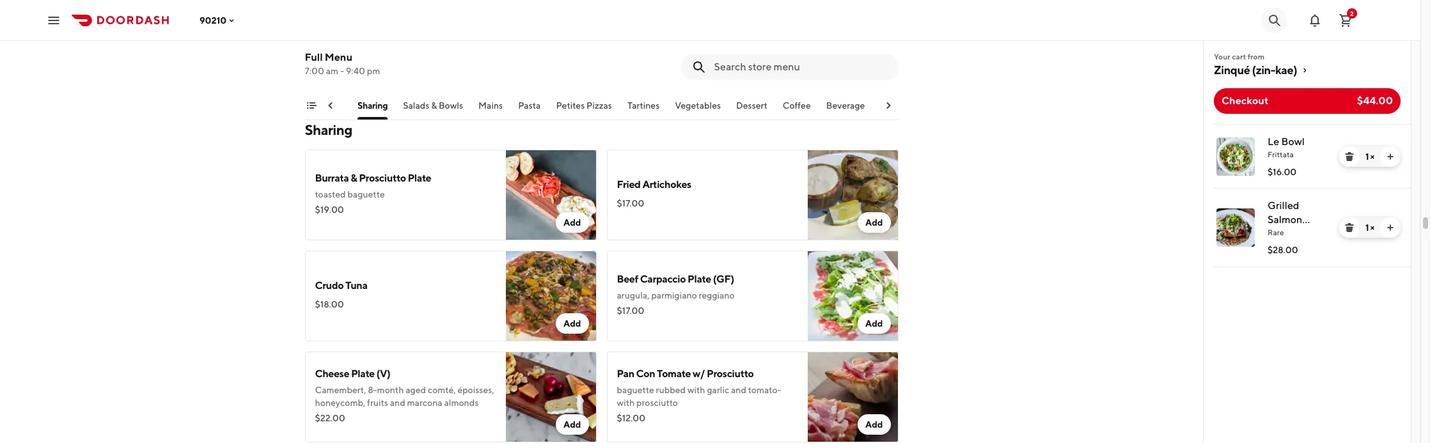 Task type: locate. For each thing, give the bounding box(es) containing it.
0 vertical spatial 1
[[1366, 152, 1369, 162]]

$17.00 down fried
[[617, 198, 645, 209]]

le
[[1268, 136, 1280, 148]]

2 $17.00 from the top
[[617, 306, 645, 316]]

(gf) down 'salmon'
[[1295, 228, 1316, 240]]

0 vertical spatial sharing
[[358, 100, 388, 111]]

hot tea button
[[881, 99, 912, 120]]

2 1 × from the top
[[1366, 223, 1375, 233]]

1 horizontal spatial (gf)
[[1295, 228, 1316, 240]]

prosciutto right the burrata
[[359, 172, 406, 184]]

prosciutto
[[359, 172, 406, 184], [707, 368, 754, 380]]

artichokes
[[643, 179, 692, 191]]

1 ×
[[1366, 152, 1375, 162], [1366, 223, 1375, 233]]

1 vertical spatial remove item from cart image
[[1345, 223, 1355, 233]]

& inside 'salads & bowls' button
[[431, 100, 437, 111]]

1 vertical spatial add one to cart image
[[1386, 223, 1396, 233]]

cheese plate (v) image
[[506, 352, 597, 443]]

0 horizontal spatial baguette
[[348, 189, 385, 200]]

1 vertical spatial baguette
[[617, 385, 654, 395]]

baguette inside burrata & prosciutto plate toasted baguette $19.00
[[348, 189, 385, 200]]

1 horizontal spatial and
[[731, 385, 747, 395]]

0 horizontal spatial prosciutto
[[359, 172, 406, 184]]

baguette inside pan con tomate w/ prosciutto baguette rubbed with garlic and tomato- with prosciutto $12.00
[[617, 385, 654, 395]]

plate
[[408, 172, 431, 184], [1268, 228, 1293, 240], [688, 273, 711, 285], [351, 368, 375, 380]]

tomate
[[657, 368, 691, 380]]

sharing
[[358, 100, 388, 111], [305, 122, 352, 138]]

prosciutto up garlic at the bottom of page
[[707, 368, 754, 380]]

0 horizontal spatial and
[[390, 398, 405, 408]]

small tapas
[[295, 100, 342, 111]]

sharing down small tapas button
[[305, 122, 352, 138]]

1 horizontal spatial baguette
[[617, 385, 654, 395]]

& right the burrata
[[351, 172, 357, 184]]

1 × for grilled salmon plate (gf)
[[1366, 223, 1375, 233]]

baguette right toasted
[[348, 189, 385, 200]]

1 1 × from the top
[[1366, 152, 1375, 162]]

1 horizontal spatial prosciutto
[[707, 368, 754, 380]]

remove item from cart image
[[1345, 152, 1355, 162], [1345, 223, 1355, 233]]

0 horizontal spatial &
[[351, 172, 357, 184]]

(gf) inside grilled salmon plate (gf)
[[1295, 228, 1316, 240]]

scroll menu navigation left image
[[325, 100, 336, 111]]

con
[[636, 368, 655, 380]]

open menu image
[[46, 12, 61, 28]]

2 1 from the top
[[1366, 223, 1369, 233]]

sharing down pm
[[358, 100, 388, 111]]

kae)
[[1276, 63, 1298, 77]]

add
[[564, 218, 581, 228], [866, 218, 883, 228], [564, 319, 581, 329], [866, 319, 883, 329], [564, 420, 581, 430], [866, 420, 883, 430]]

vegetables
[[675, 100, 721, 111]]

salads
[[403, 100, 430, 111]]

1 vertical spatial $17.00
[[617, 306, 645, 316]]

& left bowls
[[431, 100, 437, 111]]

add button for (gf)
[[858, 314, 891, 334]]

with down w/
[[688, 385, 706, 395]]

1 vertical spatial and
[[390, 398, 405, 408]]

0 vertical spatial remove item from cart image
[[1345, 152, 1355, 162]]

burrata & prosciutto plate toasted baguette $19.00
[[315, 172, 431, 215]]

fried
[[617, 179, 641, 191]]

7:00
[[305, 66, 324, 76]]

0 vertical spatial prosciutto
[[359, 172, 406, 184]]

$17.00 down arugula,
[[617, 306, 645, 316]]

rubbed
[[656, 385, 686, 395]]

and
[[731, 385, 747, 395], [390, 398, 405, 408]]

0 vertical spatial and
[[731, 385, 747, 395]]

1 vertical spatial 1 ×
[[1366, 223, 1375, 233]]

0 vertical spatial with
[[688, 385, 706, 395]]

(gf) inside beef carpaccio plate (gf) arugula, parmigiano reggiano $17.00
[[713, 273, 734, 285]]

0 vertical spatial ×
[[1371, 152, 1375, 162]]

beef
[[617, 273, 639, 285]]

0 vertical spatial add one to cart image
[[1386, 152, 1396, 162]]

1 × for le bowl
[[1366, 152, 1375, 162]]

1 horizontal spatial with
[[688, 385, 706, 395]]

2 remove item from cart image from the top
[[1345, 223, 1355, 233]]

1
[[1366, 152, 1369, 162], [1366, 223, 1369, 233]]

1 for grilled salmon plate (gf)
[[1366, 223, 1369, 233]]

$12.00 up am
[[315, 42, 344, 52]]

baguette for con
[[617, 385, 654, 395]]

0 vertical spatial (gf)
[[1295, 228, 1316, 240]]

add for plate
[[564, 218, 581, 228]]

1 vertical spatial $12.00
[[617, 413, 646, 424]]

1 vertical spatial (gf)
[[713, 273, 734, 285]]

2 × from the top
[[1371, 223, 1375, 233]]

1 1 from the top
[[1366, 152, 1369, 162]]

almonds
[[444, 398, 479, 408]]

tapas
[[319, 100, 342, 111]]

month
[[377, 385, 404, 395]]

0 vertical spatial $12.00
[[315, 42, 344, 52]]

vegetables button
[[675, 99, 721, 120]]

small tapas button
[[295, 99, 342, 120]]

1 vertical spatial &
[[351, 172, 357, 184]]

reggiano
[[699, 290, 735, 301]]

0 horizontal spatial with
[[617, 398, 635, 408]]

your
[[1214, 52, 1231, 61]]

9:40
[[346, 66, 365, 76]]

remove item from cart image for le bowl
[[1345, 152, 1355, 162]]

tartines button
[[628, 99, 660, 120]]

grilled salmon plate (gf) image
[[1217, 209, 1255, 247]]

& inside burrata & prosciutto plate toasted baguette $19.00
[[351, 172, 357, 184]]

0 horizontal spatial (gf)
[[713, 273, 734, 285]]

1 remove item from cart image from the top
[[1345, 152, 1355, 162]]

baguette down pan
[[617, 385, 654, 395]]

1 for le bowl
[[1366, 152, 1369, 162]]

pm
[[367, 66, 380, 76]]

hot
[[881, 100, 896, 111]]

baguette
[[348, 189, 385, 200], [617, 385, 654, 395]]

1 horizontal spatial $12.00
[[617, 413, 646, 424]]

and down month
[[390, 398, 405, 408]]

show menu categories image
[[306, 100, 316, 111]]

0 vertical spatial 1 ×
[[1366, 152, 1375, 162]]

1 × from the top
[[1371, 152, 1375, 162]]

2
[[1351, 9, 1355, 17]]

salads & bowls
[[403, 100, 463, 111]]

tea
[[898, 100, 912, 111]]

$12.00 down prosciutto
[[617, 413, 646, 424]]

1 vertical spatial ×
[[1371, 223, 1375, 233]]

$12.00
[[315, 42, 344, 52], [617, 413, 646, 424]]

list
[[1204, 124, 1412, 267]]

fried artichokes
[[617, 179, 692, 191]]

prosciutto inside burrata & prosciutto plate toasted baguette $19.00
[[359, 172, 406, 184]]

add button for w/
[[858, 415, 891, 435]]

parmigiano
[[652, 290, 697, 301]]

bowl
[[1282, 136, 1305, 148]]

add button
[[556, 212, 589, 233], [858, 212, 891, 233], [556, 314, 589, 334], [858, 314, 891, 334], [556, 415, 589, 435], [858, 415, 891, 435]]

plate inside grilled salmon plate (gf)
[[1268, 228, 1293, 240]]

add button for plate
[[556, 212, 589, 233]]

0 vertical spatial &
[[431, 100, 437, 111]]

0 vertical spatial $17.00
[[617, 198, 645, 209]]

potato cheese bricks image
[[506, 0, 597, 84]]

(gf) up 'reggiano'
[[713, 273, 734, 285]]

0 vertical spatial baguette
[[348, 189, 385, 200]]

1 add one to cart image from the top
[[1386, 152, 1396, 162]]

zinqué
[[1214, 63, 1251, 77]]

with down pan
[[617, 398, 635, 408]]

notification bell image
[[1308, 12, 1323, 28]]

1 vertical spatial prosciutto
[[707, 368, 754, 380]]

arugula,
[[617, 290, 650, 301]]

0 horizontal spatial sharing
[[305, 122, 352, 138]]

burrata
[[315, 172, 349, 184]]

with
[[688, 385, 706, 395], [617, 398, 635, 408]]

plate inside burrata & prosciutto plate toasted baguette $19.00
[[408, 172, 431, 184]]

carpaccio
[[640, 273, 686, 285]]

add for camembert,
[[564, 420, 581, 430]]

prosciutto inside pan con tomate w/ prosciutto baguette rubbed with garlic and tomato- with prosciutto $12.00
[[707, 368, 754, 380]]

salads & bowls button
[[403, 99, 463, 120]]

1 horizontal spatial &
[[431, 100, 437, 111]]

1 vertical spatial with
[[617, 398, 635, 408]]

add one to cart image
[[1386, 152, 1396, 162], [1386, 223, 1396, 233]]

from
[[1248, 52, 1265, 61]]

and right garlic at the bottom of page
[[731, 385, 747, 395]]

1 vertical spatial 1
[[1366, 223, 1369, 233]]

remove item from cart image for grilled salmon plate (gf)
[[1345, 223, 1355, 233]]

$18.00
[[315, 299, 344, 310]]

petites pizzas
[[556, 100, 612, 111]]

$22.00
[[315, 413, 345, 424]]

(gf)
[[1295, 228, 1316, 240], [713, 273, 734, 285]]

2 add one to cart image from the top
[[1386, 223, 1396, 233]]

prosciutto
[[637, 398, 678, 408]]



Task type: vqa. For each thing, say whether or not it's contained in the screenshot.


Task type: describe. For each thing, give the bounding box(es) containing it.
mains button
[[479, 99, 503, 120]]

1 $17.00 from the top
[[617, 198, 645, 209]]

full menu 7:00 am - 9:40 pm
[[305, 51, 380, 76]]

pan con tomate w/ prosciutto image
[[808, 352, 899, 443]]

am
[[326, 66, 339, 76]]

plate inside cheese plate (v) camembert, 8-month aged comté,  époisses, honeycomb, fruits and marcona almonds $22.00
[[351, 368, 375, 380]]

× for grilled salmon plate (gf)
[[1371, 223, 1375, 233]]

fruits
[[367, 398, 388, 408]]

salmon
[[1268, 214, 1303, 226]]

mains
[[479, 100, 503, 111]]

(zin-
[[1253, 63, 1276, 77]]

$16.00
[[1268, 167, 1297, 177]]

garlic
[[707, 385, 730, 395]]

époisses,
[[458, 385, 494, 395]]

zinqué (zin-kae)
[[1214, 63, 1298, 77]]

(gf) for beef carpaccio plate (gf) arugula, parmigiano reggiano $17.00
[[713, 273, 734, 285]]

and inside pan con tomate w/ prosciutto baguette rubbed with garlic and tomato- with prosciutto $12.00
[[731, 385, 747, 395]]

cheese
[[315, 368, 349, 380]]

burrata & prosciutto plate image
[[506, 150, 597, 241]]

and inside cheese plate (v) camembert, 8-month aged comté,  époisses, honeycomb, fruits and marcona almonds $22.00
[[390, 398, 405, 408]]

frittata
[[1268, 150, 1294, 159]]

rare
[[1268, 228, 1285, 237]]

dessert button
[[737, 99, 768, 120]]

honeycomb,
[[315, 398, 366, 408]]

1 vertical spatial sharing
[[305, 122, 352, 138]]

(v)
[[377, 368, 391, 380]]

camembert,
[[315, 385, 366, 395]]

$44.00
[[1358, 95, 1394, 107]]

0 horizontal spatial $12.00
[[315, 42, 344, 52]]

aged
[[406, 385, 426, 395]]

beef carpaccio plate (gf) image
[[808, 251, 899, 342]]

2 items, open order cart image
[[1339, 12, 1354, 28]]

marcona
[[407, 398, 443, 408]]

tuna
[[346, 280, 368, 292]]

menu
[[325, 51, 353, 63]]

le bowl frittata
[[1268, 136, 1305, 159]]

2 button
[[1333, 7, 1359, 33]]

pasta
[[518, 100, 541, 111]]

add one to cart image for le bowl
[[1386, 152, 1396, 162]]

small
[[295, 100, 317, 111]]

scroll menu navigation right image
[[883, 100, 894, 111]]

tomato-
[[749, 385, 782, 395]]

beverage
[[827, 100, 865, 111]]

8-
[[368, 385, 377, 395]]

your cart from
[[1214, 52, 1265, 61]]

le bowl image
[[1217, 138, 1255, 176]]

hot tea
[[881, 100, 912, 111]]

1 horizontal spatial sharing
[[358, 100, 388, 111]]

bowls
[[439, 100, 463, 111]]

pan
[[617, 368, 635, 380]]

list containing le bowl
[[1204, 124, 1412, 267]]

beef carpaccio plate (gf) arugula, parmigiano reggiano $17.00
[[617, 273, 735, 316]]

pasta button
[[518, 99, 541, 120]]

plate inside beef carpaccio plate (gf) arugula, parmigiano reggiano $17.00
[[688, 273, 711, 285]]

beverage button
[[827, 99, 865, 120]]

petites
[[556, 100, 585, 111]]

toasted
[[315, 189, 346, 200]]

pan con tomate w/ prosciutto baguette rubbed with garlic and tomato- with prosciutto $12.00
[[617, 368, 782, 424]]

crudo tuna image
[[506, 251, 597, 342]]

zinqué (zin-kae) link
[[1214, 63, 1401, 78]]

90210 button
[[200, 15, 237, 25]]

grilled
[[1268, 200, 1300, 212]]

crudo
[[315, 280, 344, 292]]

Item Search search field
[[714, 60, 888, 74]]

× for le bowl
[[1371, 152, 1375, 162]]

-
[[340, 66, 344, 76]]

fried artichokes image
[[808, 150, 899, 241]]

add one to cart image for grilled salmon plate (gf)
[[1386, 223, 1396, 233]]

full
[[305, 51, 323, 63]]

crudo tuna
[[315, 280, 368, 292]]

coffee
[[783, 100, 811, 111]]

add button for camembert,
[[556, 415, 589, 435]]

cart
[[1233, 52, 1247, 61]]

petites pizzas button
[[556, 99, 612, 120]]

& for prosciutto
[[351, 172, 357, 184]]

add for w/
[[866, 420, 883, 430]]

checkout
[[1222, 95, 1269, 107]]

add for (gf)
[[866, 319, 883, 329]]

& for bowls
[[431, 100, 437, 111]]

cheese plate (v) camembert, 8-month aged comté,  époisses, honeycomb, fruits and marcona almonds $22.00
[[315, 368, 494, 424]]

$12.00 inside pan con tomate w/ prosciutto baguette rubbed with garlic and tomato- with prosciutto $12.00
[[617, 413, 646, 424]]

$19.00
[[315, 205, 344, 215]]

$28.00
[[1268, 245, 1299, 255]]

dessert
[[737, 100, 768, 111]]

$17.00 inside beef carpaccio plate (gf) arugula, parmigiano reggiano $17.00
[[617, 306, 645, 316]]

(gf) for grilled salmon plate (gf)
[[1295, 228, 1316, 240]]

comté,
[[428, 385, 456, 395]]

baguette for &
[[348, 189, 385, 200]]

w/
[[693, 368, 705, 380]]

grilled salmon plate (gf)
[[1268, 200, 1316, 240]]

tartines
[[628, 100, 660, 111]]

pizzas
[[587, 100, 612, 111]]

90210
[[200, 15, 227, 25]]

coffee button
[[783, 99, 811, 120]]



